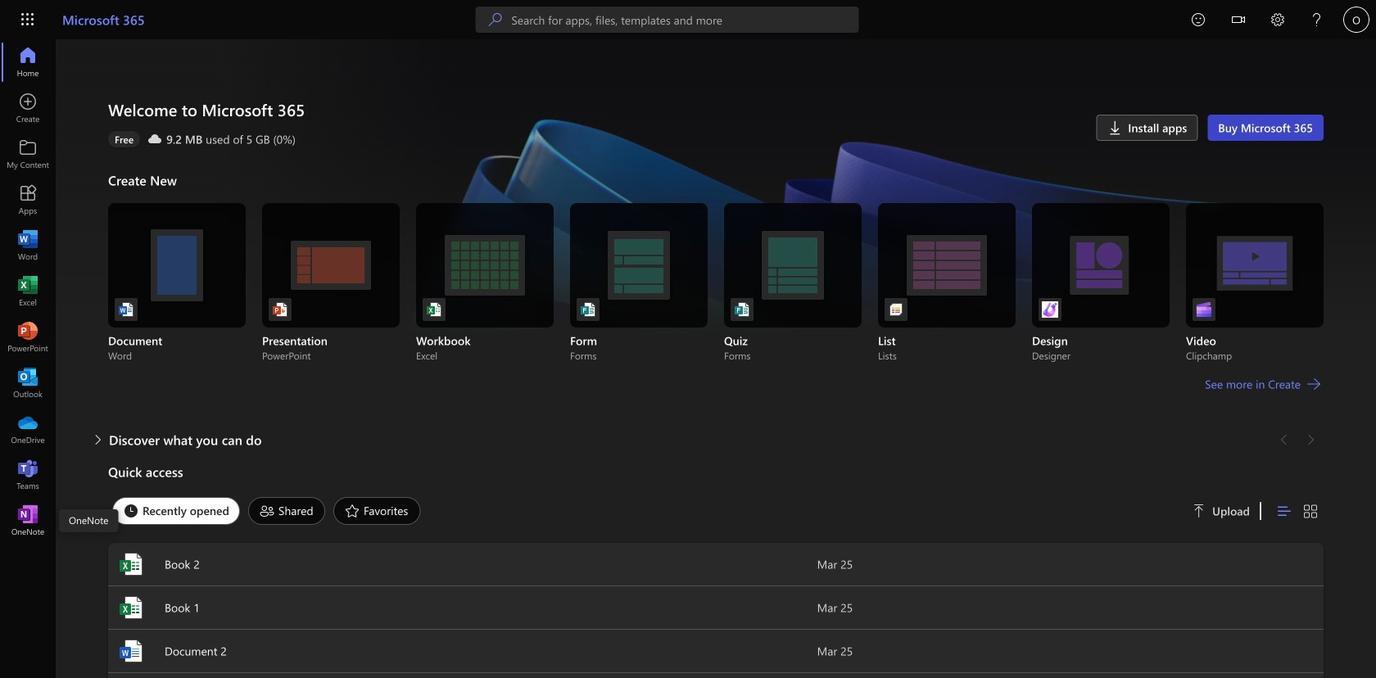 Task type: describe. For each thing, give the bounding box(es) containing it.
home image
[[20, 54, 36, 70]]

word document image
[[118, 302, 134, 318]]

excel workbook image
[[426, 302, 442, 318]]

Search box. Suggestions appear as you type. search field
[[512, 7, 859, 33]]

0 vertical spatial excel image
[[20, 283, 36, 300]]

clipchamp video image
[[1196, 302, 1213, 318]]

new quiz image
[[734, 302, 750, 318]]

create new element
[[108, 167, 1324, 427]]

3 tab from the left
[[329, 497, 425, 525]]

2 tab from the left
[[244, 497, 329, 525]]

recently opened element
[[112, 497, 240, 525]]

word image
[[20, 238, 36, 254]]

name document 2 cell
[[108, 638, 817, 664]]

powerpoint image
[[20, 329, 36, 346]]

my content image
[[20, 146, 36, 162]]



Task type: locate. For each thing, give the bounding box(es) containing it.
teams image
[[20, 467, 36, 483]]

row group
[[108, 673, 1324, 678]]

1 vertical spatial excel image
[[118, 595, 144, 621]]

outlook image
[[20, 375, 36, 392]]

1 tab from the left
[[108, 497, 244, 525]]

banner
[[0, 0, 1376, 42]]

navigation
[[0, 39, 56, 544]]

this account doesn't have a microsoft 365 subscription. click to view your benefits. tooltip
[[108, 131, 140, 147]]

create image
[[20, 100, 36, 116]]

excel image
[[20, 283, 36, 300], [118, 595, 144, 621]]

None search field
[[475, 7, 859, 33]]

onenote image
[[20, 513, 36, 529]]

excel image down excel image
[[118, 595, 144, 621]]

application
[[0, 39, 1376, 678]]

name book 2 cell
[[108, 551, 817, 578]]

powerpoint presentation image
[[272, 302, 288, 318]]

designer design image
[[1042, 302, 1059, 318]]

designer design image
[[1042, 302, 1059, 318]]

0 horizontal spatial excel image
[[20, 283, 36, 300]]

apps image
[[20, 192, 36, 208]]

1 horizontal spatial excel image
[[118, 595, 144, 621]]

list
[[108, 203, 1324, 362]]

tab
[[108, 497, 244, 525], [244, 497, 329, 525], [329, 497, 425, 525]]

excel image up powerpoint icon
[[20, 283, 36, 300]]

onedrive image
[[20, 421, 36, 438]]

shared element
[[248, 497, 325, 525]]

tooltip
[[59, 510, 118, 533]]

favorites element
[[333, 497, 421, 525]]

o image
[[1344, 7, 1370, 33]]

tab list
[[108, 493, 1173, 529]]

forms survey image
[[580, 302, 596, 318]]

excel image
[[118, 551, 144, 578]]

word image
[[118, 638, 144, 664]]

lists list image
[[888, 302, 905, 318]]

name book 1 cell
[[108, 595, 817, 621]]



Task type: vqa. For each thing, say whether or not it's contained in the screenshot.
Geometric color block Image
no



